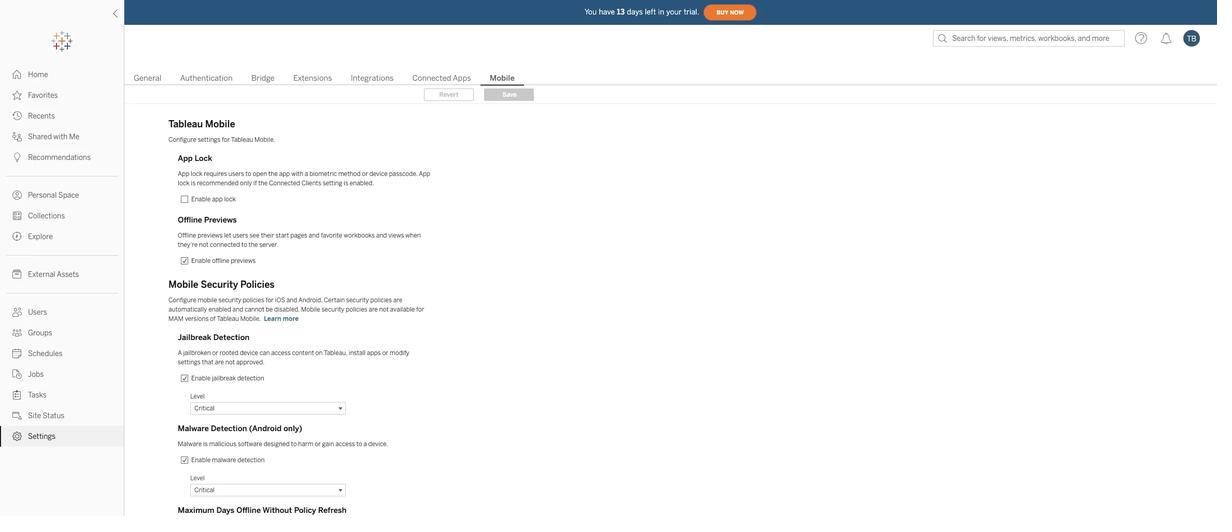 Task type: describe. For each thing, give the bounding box(es) containing it.
server.
[[259, 242, 278, 249]]

malware detection (android only)
[[178, 425, 302, 434]]

malware for malware is malicious software designed to harm or gain access to a device.
[[178, 441, 202, 448]]

to left harm
[[291, 441, 297, 448]]

app for app lock requires users to open the app with a biometric method or device passcode. app lock is recommended only if the connected clients setting is enabled.
[[178, 171, 189, 178]]

0 horizontal spatial is
[[191, 180, 196, 187]]

biometric
[[310, 171, 337, 178]]

1 horizontal spatial the
[[258, 180, 268, 187]]

detection for malware detection (android only)
[[238, 457, 265, 464]]

offline previews let users see their start pages and favorite workbooks and views when they're not connected to the server.
[[178, 232, 421, 249]]

navigation containing general
[[124, 70, 1217, 86]]

previews
[[204, 216, 237, 225]]

by text only_f5he34f image for recents
[[12, 111, 22, 121]]

lock
[[195, 154, 212, 163]]

app right passcode.
[[419, 171, 430, 178]]

0 vertical spatial for
[[222, 136, 230, 144]]

now
[[730, 9, 744, 16]]

setting
[[323, 180, 342, 187]]

to inside app lock requires users to open the app with a biometric method or device passcode. app lock is recommended only if the connected clients setting is enabled.
[[246, 171, 251, 178]]

malicious
[[209, 441, 236, 448]]

settings link
[[0, 427, 124, 447]]

device inside app lock requires users to open the app with a biometric method or device passcode. app lock is recommended only if the connected clients setting is enabled.
[[369, 171, 388, 178]]

assets
[[57, 271, 79, 279]]

level for jailbreak
[[190, 393, 205, 401]]

mam
[[168, 316, 183, 323]]

0 vertical spatial are
[[393, 297, 402, 304]]

users link
[[0, 302, 124, 323]]

0 horizontal spatial policies
[[243, 297, 264, 304]]

app for app lock
[[178, 154, 193, 163]]

by text only_f5he34f image for external assets
[[12, 270, 22, 279]]

not inside configure mobile security policies for ios and android. certain security policies are automatically enabled and cannot be disabled. mobile security policies are not available for mam versions of tableau mobile.
[[379, 306, 389, 314]]

by text only_f5he34f image for favorites
[[12, 91, 22, 100]]

2 horizontal spatial is
[[344, 180, 348, 187]]

mobile security policies
[[168, 279, 275, 291]]

mobile
[[198, 297, 217, 304]]

mobile up configure settings for tableau mobile. at the top of the page
[[205, 119, 235, 130]]

that
[[202, 359, 213, 366]]

1 horizontal spatial a
[[364, 441, 367, 448]]

enable malware detection
[[191, 457, 265, 464]]

tableau inside configure mobile security policies for ios and android. certain security policies are automatically enabled and cannot be disabled. mobile security policies are not available for mam versions of tableau mobile.
[[217, 316, 239, 323]]

are inside a jailbroken or rooted device can access content on tableau, install apps or modify settings that are not approved.
[[215, 359, 224, 366]]

buy
[[716, 9, 728, 16]]

critical for jailbreak
[[194, 405, 215, 413]]

in
[[658, 8, 664, 16]]

home link
[[0, 64, 124, 85]]

let
[[224, 232, 231, 239]]

explore link
[[0, 227, 124, 247]]

days
[[216, 506, 234, 516]]

2 horizontal spatial for
[[416, 306, 424, 314]]

or inside app lock requires users to open the app with a biometric method or device passcode. app lock is recommended only if the connected clients setting is enabled.
[[362, 171, 368, 178]]

by text only_f5he34f image for collections
[[12, 211, 22, 221]]

to inside "offline previews let users see their start pages and favorite workbooks and views when they're not connected to the server."
[[241, 242, 247, 249]]

tasks link
[[0, 385, 124, 406]]

your
[[666, 8, 682, 16]]

by text only_f5he34f image for groups
[[12, 329, 22, 338]]

mobile inside configure mobile security policies for ios and android. certain security policies are automatically enabled and cannot be disabled. mobile security policies are not available for mam versions of tableau mobile.
[[301, 306, 320, 314]]

by text only_f5he34f image for personal space
[[12, 191, 22, 200]]

open
[[253, 171, 267, 178]]

0 vertical spatial tableau
[[168, 119, 203, 130]]

be
[[266, 306, 273, 314]]

users for offline previews
[[233, 232, 248, 239]]

bridge
[[251, 74, 275, 83]]

malware
[[212, 457, 236, 464]]

by text only_f5he34f image for settings
[[12, 432, 22, 442]]

0 vertical spatial the
[[268, 171, 278, 178]]

2 horizontal spatial policies
[[370, 297, 392, 304]]

offline previews
[[178, 216, 237, 225]]

learn more
[[264, 316, 299, 323]]

status
[[43, 412, 64, 421]]

learn
[[264, 316, 281, 323]]

maximum
[[178, 506, 214, 516]]

configure settings for tableau mobile.
[[168, 136, 275, 144]]

me
[[69, 133, 79, 142]]

13
[[617, 8, 625, 16]]

and up disabled.
[[287, 297, 297, 304]]

designed
[[264, 441, 290, 448]]

users
[[28, 308, 47, 317]]

shared
[[28, 133, 52, 142]]

main navigation. press the up and down arrow keys to access links. element
[[0, 64, 124, 447]]

tasks
[[28, 391, 47, 400]]

sub-spaces tab list
[[124, 73, 1217, 86]]

1 horizontal spatial security
[[322, 306, 344, 314]]

of
[[210, 316, 216, 323]]

or up that
[[212, 350, 218, 357]]

settings inside a jailbroken or rooted device can access content on tableau, install apps or modify settings that are not approved.
[[178, 359, 201, 366]]

method
[[338, 171, 361, 178]]

1 vertical spatial are
[[369, 306, 378, 314]]

without
[[263, 506, 292, 516]]

install
[[349, 350, 366, 357]]

recents
[[28, 112, 55, 121]]

with inside shared with me link
[[53, 133, 67, 142]]

enable for enable offline previews
[[191, 258, 211, 265]]

left
[[645, 8, 656, 16]]

site
[[28, 412, 41, 421]]

enable for enable jailbreak detection
[[191, 375, 211, 383]]

main content containing tableau mobile
[[124, 52, 1217, 517]]

revert button
[[424, 89, 474, 101]]

2 vertical spatial offline
[[236, 506, 261, 516]]

schedules link
[[0, 344, 124, 364]]

disabled.
[[274, 306, 300, 314]]

only)
[[284, 425, 302, 434]]

when
[[406, 232, 421, 239]]

groups
[[28, 329, 52, 338]]

offline for offline previews let users see their start pages and favorite workbooks and views when they're not connected to the server.
[[178, 232, 196, 239]]

by text only_f5he34f image for jobs
[[12, 370, 22, 379]]

apps
[[367, 350, 381, 357]]

connected inside the sub-spaces tab list
[[412, 74, 451, 83]]

connected apps
[[412, 74, 471, 83]]

views
[[388, 232, 404, 239]]

android.
[[298, 297, 322, 304]]

content
[[292, 350, 314, 357]]

level for malware
[[190, 475, 205, 483]]

by text only_f5he34f image for users
[[12, 308, 22, 317]]

to left device.
[[356, 441, 362, 448]]

detection for jailbreak
[[213, 333, 250, 343]]

security
[[201, 279, 238, 291]]

enable app lock
[[191, 196, 236, 203]]

policies
[[240, 279, 275, 291]]

1 vertical spatial app
[[212, 196, 223, 203]]

they're
[[178, 242, 198, 249]]

refresh
[[318, 506, 347, 516]]

users for app lock
[[228, 171, 244, 178]]

their
[[261, 232, 274, 239]]



Task type: locate. For each thing, give the bounding box(es) containing it.
by text only_f5he34f image left recents
[[12, 111, 22, 121]]

collections link
[[0, 206, 124, 227]]

users
[[228, 171, 244, 178], [233, 232, 248, 239]]

by text only_f5he34f image left schedules at bottom
[[12, 349, 22, 359]]

6 by text only_f5he34f image from the top
[[12, 329, 22, 338]]

0 horizontal spatial lock
[[178, 180, 189, 187]]

Search for views, metrics, workbooks, and more text field
[[933, 30, 1125, 47]]

with left the me
[[53, 133, 67, 142]]

7 by text only_f5he34f image from the top
[[12, 370, 22, 379]]

by text only_f5he34f image left settings
[[12, 432, 22, 442]]

jobs
[[28, 371, 44, 379]]

for right 'available'
[[416, 306, 424, 314]]

mobile inside the sub-spaces tab list
[[490, 74, 515, 83]]

detection for jailbreak detection
[[237, 375, 264, 383]]

0 vertical spatial lock
[[191, 171, 202, 178]]

by text only_f5he34f image inside the external assets link
[[12, 270, 22, 279]]

4 by text only_f5he34f image from the top
[[12, 232, 22, 242]]

by text only_f5he34f image inside tasks link
[[12, 391, 22, 400]]

by text only_f5he34f image inside users link
[[12, 308, 22, 317]]

detection down approved. at the left bottom of the page
[[237, 375, 264, 383]]

is down method
[[344, 180, 348, 187]]

groups link
[[0, 323, 124, 344]]

a inside app lock requires users to open the app with a biometric method or device passcode. app lock is recommended only if the connected clients setting is enabled.
[[305, 171, 308, 178]]

buy now
[[716, 9, 744, 16]]

by text only_f5he34f image for explore
[[12, 232, 22, 242]]

by text only_f5he34f image left personal on the top of page
[[12, 191, 22, 200]]

requires
[[204, 171, 227, 178]]

revert
[[439, 91, 459, 98]]

malware up enable malware detection
[[178, 425, 209, 434]]

2 horizontal spatial are
[[393, 297, 402, 304]]

0 vertical spatial connected
[[412, 74, 451, 83]]

policies up 'available'
[[370, 297, 392, 304]]

explore
[[28, 233, 53, 242]]

8 by text only_f5he34f image from the top
[[12, 432, 22, 442]]

access right gain
[[335, 441, 355, 448]]

app
[[178, 154, 193, 163], [178, 171, 189, 178], [419, 171, 430, 178]]

space
[[58, 191, 79, 200]]

configure up app lock
[[168, 136, 196, 144]]

by text only_f5he34f image left tasks
[[12, 391, 22, 400]]

app lock
[[178, 154, 212, 163]]

by text only_f5he34f image inside site status link
[[12, 412, 22, 421]]

3 by text only_f5he34f image from the top
[[12, 111, 22, 121]]

policies up install
[[346, 306, 367, 314]]

tableau mobile
[[168, 119, 235, 130]]

1 vertical spatial a
[[364, 441, 367, 448]]

1 horizontal spatial for
[[266, 297, 274, 304]]

enable for enable malware detection
[[191, 457, 211, 464]]

the
[[268, 171, 278, 178], [258, 180, 268, 187], [249, 242, 258, 249]]

critical button for jailbreak detection
[[190, 403, 346, 415]]

by text only_f5he34f image left favorites
[[12, 91, 22, 100]]

0 vertical spatial app
[[279, 171, 290, 178]]

with inside app lock requires users to open the app with a biometric method or device passcode. app lock is recommended only if the connected clients setting is enabled.
[[291, 171, 303, 178]]

0 horizontal spatial app
[[212, 196, 223, 203]]

1 horizontal spatial with
[[291, 171, 303, 178]]

by text only_f5he34f image for home
[[12, 70, 22, 79]]

by text only_f5he34f image
[[12, 70, 22, 79], [12, 91, 22, 100], [12, 111, 22, 121], [12, 153, 22, 162], [12, 308, 22, 317], [12, 349, 22, 359], [12, 370, 22, 379], [12, 391, 22, 400]]

a jailbroken or rooted device can access content on tableau, install apps or modify settings that are not approved.
[[178, 350, 409, 366]]

app left lock
[[178, 154, 193, 163]]

clients
[[302, 180, 321, 187]]

settings down jailbroken at bottom left
[[178, 359, 201, 366]]

connected
[[210, 242, 240, 249]]

critical button
[[190, 403, 346, 415], [190, 485, 346, 497]]

tableau up app lock
[[168, 119, 203, 130]]

2 configure from the top
[[168, 297, 196, 304]]

and right pages
[[309, 232, 319, 239]]

by text only_f5he34f image inside recommendations link
[[12, 153, 22, 162]]

previews inside "offline previews let users see their start pages and favorite workbooks and views when they're not connected to the server."
[[198, 232, 223, 239]]

mobile up automatically
[[168, 279, 198, 291]]

or right apps
[[382, 350, 388, 357]]

by text only_f5he34f image for schedules
[[12, 349, 22, 359]]

1 malware from the top
[[178, 425, 209, 434]]

0 horizontal spatial the
[[249, 242, 258, 249]]

0 vertical spatial settings
[[198, 136, 220, 144]]

malware for malware detection (android only)
[[178, 425, 209, 434]]

access right can
[[271, 350, 291, 357]]

to up only
[[246, 171, 251, 178]]

1 vertical spatial device
[[240, 350, 258, 357]]

only
[[240, 180, 252, 187]]

by text only_f5he34f image inside favorites 'link'
[[12, 91, 22, 100]]

tableau
[[168, 119, 203, 130], [231, 136, 253, 144], [217, 316, 239, 323]]

the right if
[[258, 180, 268, 187]]

by text only_f5he34f image left users
[[12, 308, 22, 317]]

1 by text only_f5he34f image from the top
[[12, 132, 22, 142]]

2 malware from the top
[[178, 441, 202, 448]]

enabled.
[[350, 180, 374, 187]]

certain
[[324, 297, 345, 304]]

1 vertical spatial not
[[379, 306, 389, 314]]

rooted
[[220, 350, 238, 357]]

device up enabled.
[[369, 171, 388, 178]]

app right the open
[[279, 171, 290, 178]]

0 horizontal spatial with
[[53, 133, 67, 142]]

2 vertical spatial are
[[215, 359, 224, 366]]

or up enabled.
[[362, 171, 368, 178]]

security down certain
[[322, 306, 344, 314]]

1 vertical spatial critical button
[[190, 485, 346, 497]]

mobile right apps
[[490, 74, 515, 83]]

by text only_f5he34f image inside explore link
[[12, 232, 22, 242]]

2 vertical spatial the
[[249, 242, 258, 249]]

by text only_f5he34f image left external
[[12, 270, 22, 279]]

by text only_f5he34f image inside collections link
[[12, 211, 22, 221]]

0 vertical spatial offline
[[178, 216, 202, 225]]

1 vertical spatial the
[[258, 180, 268, 187]]

enable jailbreak detection
[[191, 375, 264, 383]]

the right the open
[[268, 171, 278, 178]]

app down recommended
[[212, 196, 223, 203]]

7 by text only_f5he34f image from the top
[[12, 412, 22, 421]]

personal space link
[[0, 185, 124, 206]]

critical down jailbreak
[[194, 405, 215, 413]]

2 horizontal spatial lock
[[224, 196, 236, 203]]

1 vertical spatial previews
[[231, 258, 256, 265]]

available
[[390, 306, 415, 314]]

1 vertical spatial for
[[266, 297, 274, 304]]

by text only_f5he34f image for shared with me
[[12, 132, 22, 142]]

device up approved. at the left bottom of the page
[[240, 350, 258, 357]]

buy now button
[[704, 4, 757, 21]]

enable left offline
[[191, 258, 211, 265]]

by text only_f5he34f image left shared
[[12, 132, 22, 142]]

1 horizontal spatial connected
[[412, 74, 451, 83]]

by text only_f5he34f image left site
[[12, 412, 22, 421]]

critical button up maximum days offline without policy refresh
[[190, 485, 346, 497]]

jobs link
[[0, 364, 124, 385]]

0 vertical spatial with
[[53, 133, 67, 142]]

0 horizontal spatial are
[[215, 359, 224, 366]]

shared with me link
[[0, 126, 124, 147]]

0 vertical spatial users
[[228, 171, 244, 178]]

0 vertical spatial not
[[199, 242, 209, 249]]

enable left the malware
[[191, 457, 211, 464]]

0 horizontal spatial a
[[305, 171, 308, 178]]

by text only_f5he34f image left home
[[12, 70, 22, 79]]

0 vertical spatial critical
[[194, 405, 215, 413]]

recommendations link
[[0, 147, 124, 168]]

or left gain
[[315, 441, 321, 448]]

and left views
[[376, 232, 387, 239]]

1 horizontal spatial is
[[203, 441, 208, 448]]

malware
[[178, 425, 209, 434], [178, 441, 202, 448]]

2 vertical spatial not
[[225, 359, 235, 366]]

0 horizontal spatial previews
[[198, 232, 223, 239]]

to right connected at the top of page
[[241, 242, 247, 249]]

0 vertical spatial detection
[[237, 375, 264, 383]]

5 by text only_f5he34f image from the top
[[12, 270, 22, 279]]

pages
[[290, 232, 307, 239]]

workbooks
[[344, 232, 375, 239]]

harm
[[298, 441, 313, 448]]

not left 'available'
[[379, 306, 389, 314]]

a left device.
[[364, 441, 367, 448]]

by text only_f5he34f image inside recents link
[[12, 111, 22, 121]]

if
[[253, 180, 257, 187]]

device inside a jailbroken or rooted device can access content on tableau, install apps or modify settings that are not approved.
[[240, 350, 258, 357]]

configure mobile security policies for ios and android. certain security policies are automatically enabled and cannot be disabled. mobile security policies are not available for mam versions of tableau mobile.
[[168, 297, 424, 323]]

4 by text only_f5he34f image from the top
[[12, 153, 22, 162]]

settings
[[28, 433, 56, 442]]

by text only_f5he34f image for tasks
[[12, 391, 22, 400]]

2 vertical spatial tableau
[[217, 316, 239, 323]]

by text only_f5he34f image inside schedules link
[[12, 349, 22, 359]]

1 horizontal spatial not
[[225, 359, 235, 366]]

tableau down enabled
[[217, 316, 239, 323]]

not down rooted
[[225, 359, 235, 366]]

0 horizontal spatial for
[[222, 136, 230, 144]]

not right they're
[[199, 242, 209, 249]]

to
[[246, 171, 251, 178], [241, 242, 247, 249], [291, 441, 297, 448], [356, 441, 362, 448]]

by text only_f5he34f image
[[12, 132, 22, 142], [12, 191, 22, 200], [12, 211, 22, 221], [12, 232, 22, 242], [12, 270, 22, 279], [12, 329, 22, 338], [12, 412, 22, 421], [12, 432, 22, 442]]

device
[[369, 171, 388, 178], [240, 350, 258, 357]]

2 by text only_f5he34f image from the top
[[12, 191, 22, 200]]

settings down tableau mobile
[[198, 136, 220, 144]]

users inside app lock requires users to open the app with a biometric method or device passcode. app lock is recommended only if the connected clients setting is enabled.
[[228, 171, 244, 178]]

mobile down the android.
[[301, 306, 320, 314]]

1 configure from the top
[[168, 136, 196, 144]]

the inside "offline previews let users see their start pages and favorite workbooks and views when they're not connected to the server."
[[249, 242, 258, 249]]

by text only_f5he34f image inside personal space link
[[12, 191, 22, 200]]

(android
[[249, 425, 282, 434]]

detection up "malicious"
[[211, 425, 247, 434]]

are left 'available'
[[369, 306, 378, 314]]

tableau,
[[324, 350, 347, 357]]

settings
[[198, 136, 220, 144], [178, 359, 201, 366]]

configure for mobile security policies
[[168, 297, 196, 304]]

by text only_f5he34f image for site status
[[12, 412, 22, 421]]

0 horizontal spatial not
[[199, 242, 209, 249]]

security up enabled
[[218, 297, 241, 304]]

by text only_f5he34f image inside settings link
[[12, 432, 22, 442]]

app inside app lock requires users to open the app with a biometric method or device passcode. app lock is recommended only if the connected clients setting is enabled.
[[279, 171, 290, 178]]

users inside "offline previews let users see their start pages and favorite workbooks and views when they're not connected to the server."
[[233, 232, 248, 239]]

0 vertical spatial critical button
[[190, 403, 346, 415]]

mobile. up the open
[[254, 136, 275, 144]]

by text only_f5he34f image inside jobs link
[[12, 370, 22, 379]]

is
[[191, 180, 196, 187], [344, 180, 348, 187], [203, 441, 208, 448]]

1 by text only_f5he34f image from the top
[[12, 70, 22, 79]]

enable for enable app lock
[[191, 196, 211, 203]]

0 vertical spatial previews
[[198, 232, 223, 239]]

1 vertical spatial detection
[[238, 457, 265, 464]]

previews right offline
[[231, 258, 256, 265]]

mobile. inside configure mobile security policies for ios and android. certain security policies are automatically enabled and cannot be disabled. mobile security policies are not available for mam versions of tableau mobile.
[[240, 316, 261, 323]]

by text only_f5he34f image inside shared with me link
[[12, 132, 22, 142]]

2 level from the top
[[190, 475, 205, 483]]

policy
[[294, 506, 316, 516]]

1 enable from the top
[[191, 196, 211, 203]]

for up be
[[266, 297, 274, 304]]

1 critical button from the top
[[190, 403, 346, 415]]

with up clients
[[291, 171, 303, 178]]

0 vertical spatial device
[[369, 171, 388, 178]]

enabled
[[208, 306, 231, 314]]

on
[[315, 350, 323, 357]]

app lock requires users to open the app with a biometric method or device passcode. app lock is recommended only if the connected clients setting is enabled.
[[178, 171, 430, 187]]

0 vertical spatial configure
[[168, 136, 196, 144]]

configure up automatically
[[168, 297, 196, 304]]

by text only_f5he34f image inside "groups" link
[[12, 329, 22, 338]]

you
[[585, 8, 597, 16]]

critical for malware
[[194, 487, 215, 495]]

shared with me
[[28, 133, 79, 142]]

0 vertical spatial malware
[[178, 425, 209, 434]]

1 vertical spatial settings
[[178, 359, 201, 366]]

device.
[[368, 441, 388, 448]]

and left cannot
[[233, 306, 243, 314]]

more
[[283, 316, 299, 323]]

malware left "malicious"
[[178, 441, 202, 448]]

access inside a jailbroken or rooted device can access content on tableau, install apps or modify settings that are not approved.
[[271, 350, 291, 357]]

2 by text only_f5he34f image from the top
[[12, 91, 22, 100]]

a
[[178, 350, 182, 357]]

favorite
[[321, 232, 342, 239]]

for down tableau mobile
[[222, 136, 230, 144]]

configure for tableau mobile
[[168, 136, 196, 144]]

detection up rooted
[[213, 333, 250, 343]]

are right that
[[215, 359, 224, 366]]

offline for offline previews
[[178, 216, 202, 225]]

site status
[[28, 412, 64, 421]]

1 vertical spatial connected
[[269, 180, 300, 187]]

by text only_f5he34f image inside home link
[[12, 70, 22, 79]]

0 horizontal spatial security
[[218, 297, 241, 304]]

is left "malicious"
[[203, 441, 208, 448]]

3 by text only_f5he34f image from the top
[[12, 211, 22, 221]]

critical up maximum
[[194, 487, 215, 495]]

1 vertical spatial critical
[[194, 487, 215, 495]]

personal space
[[28, 191, 79, 200]]

1 vertical spatial configure
[[168, 297, 196, 304]]

8 by text only_f5he34f image from the top
[[12, 391, 22, 400]]

1 vertical spatial level
[[190, 475, 205, 483]]

enable up offline previews in the top of the page
[[191, 196, 211, 203]]

offline inside "offline previews let users see their start pages and favorite workbooks and views when they're not connected to the server."
[[178, 232, 196, 239]]

days
[[627, 8, 643, 16]]

1 horizontal spatial are
[[369, 306, 378, 314]]

2 horizontal spatial security
[[346, 297, 369, 304]]

by text only_f5he34f image left groups
[[12, 329, 22, 338]]

extensions
[[293, 74, 332, 83]]

0 vertical spatial a
[[305, 171, 308, 178]]

critical button up (android in the bottom left of the page
[[190, 403, 346, 415]]

1 critical from the top
[[194, 405, 215, 413]]

external assets
[[28, 271, 79, 279]]

2 enable from the top
[[191, 258, 211, 265]]

1 horizontal spatial access
[[335, 441, 355, 448]]

users up only
[[228, 171, 244, 178]]

0 horizontal spatial device
[[240, 350, 258, 357]]

connected left clients
[[269, 180, 300, 187]]

1 vertical spatial access
[[335, 441, 355, 448]]

the down see
[[249, 242, 258, 249]]

security right certain
[[346, 297, 369, 304]]

have
[[599, 8, 615, 16]]

1 horizontal spatial lock
[[191, 171, 202, 178]]

by text only_f5he34f image for recommendations
[[12, 153, 22, 162]]

0 vertical spatial access
[[271, 350, 291, 357]]

2 critical from the top
[[194, 487, 215, 495]]

jailbreak detection
[[178, 333, 250, 343]]

1 level from the top
[[190, 393, 205, 401]]

by text only_f5he34f image left explore
[[12, 232, 22, 242]]

2 vertical spatial lock
[[224, 196, 236, 203]]

personal
[[28, 191, 57, 200]]

2 critical button from the top
[[190, 485, 346, 497]]

authentication
[[180, 74, 233, 83]]

3 enable from the top
[[191, 375, 211, 383]]

configure inside configure mobile security policies for ios and android. certain security policies are automatically enabled and cannot be disabled. mobile security policies are not available for mam versions of tableau mobile.
[[168, 297, 196, 304]]

and
[[309, 232, 319, 239], [376, 232, 387, 239], [287, 297, 297, 304], [233, 306, 243, 314]]

automatically
[[168, 306, 207, 314]]

tableau up the open
[[231, 136, 253, 144]]

1 vertical spatial with
[[291, 171, 303, 178]]

favorites link
[[0, 85, 124, 106]]

policies up cannot
[[243, 297, 264, 304]]

0 vertical spatial detection
[[213, 333, 250, 343]]

0 vertical spatial level
[[190, 393, 205, 401]]

by text only_f5he34f image left jobs
[[12, 370, 22, 379]]

versions
[[185, 316, 209, 323]]

2 horizontal spatial not
[[379, 306, 389, 314]]

offline
[[212, 258, 229, 265]]

critical button for malware detection (android only)
[[190, 485, 346, 497]]

1 vertical spatial detection
[[211, 425, 247, 434]]

not inside "offline previews let users see their start pages and favorite workbooks and views when they're not connected to the server."
[[199, 242, 209, 249]]

1 vertical spatial tableau
[[231, 136, 253, 144]]

users right let
[[233, 232, 248, 239]]

level down enable jailbreak detection
[[190, 393, 205, 401]]

main content
[[124, 52, 1217, 517]]

enable offline previews
[[191, 258, 256, 265]]

2 horizontal spatial the
[[268, 171, 278, 178]]

1 horizontal spatial app
[[279, 171, 290, 178]]

6 by text only_f5he34f image from the top
[[12, 349, 22, 359]]

not
[[199, 242, 209, 249], [379, 306, 389, 314], [225, 359, 235, 366]]

by text only_f5he34f image left the recommendations
[[12, 153, 22, 162]]

site status link
[[0, 406, 124, 427]]

is left recommended
[[191, 180, 196, 187]]

5 by text only_f5he34f image from the top
[[12, 308, 22, 317]]

1 vertical spatial malware
[[178, 441, 202, 448]]

level up maximum
[[190, 475, 205, 483]]

enable down that
[[191, 375, 211, 383]]

navigation
[[124, 70, 1217, 86]]

1 vertical spatial offline
[[178, 232, 196, 239]]

app down app lock
[[178, 171, 189, 178]]

1 horizontal spatial previews
[[231, 258, 256, 265]]

1 vertical spatial users
[[233, 232, 248, 239]]

malware is malicious software designed to harm or gain access to a device.
[[178, 441, 388, 448]]

schedules
[[28, 350, 62, 359]]

not inside a jailbroken or rooted device can access content on tableau, install apps or modify settings that are not approved.
[[225, 359, 235, 366]]

connected inside app lock requires users to open the app with a biometric method or device passcode. app lock is recommended only if the connected clients setting is enabled.
[[269, 180, 300, 187]]

mobile.
[[254, 136, 275, 144], [240, 316, 261, 323]]

jailbroken
[[183, 350, 211, 357]]

navigation panel element
[[0, 31, 124, 447]]

detection down software
[[238, 457, 265, 464]]

1 horizontal spatial policies
[[346, 306, 367, 314]]

a up clients
[[305, 171, 308, 178]]

by text only_f5he34f image left collections
[[12, 211, 22, 221]]

4 enable from the top
[[191, 457, 211, 464]]

connected up revert
[[412, 74, 451, 83]]

1 vertical spatial lock
[[178, 180, 189, 187]]

0 vertical spatial mobile.
[[254, 136, 275, 144]]

external
[[28, 271, 55, 279]]

detection for malware
[[211, 425, 247, 434]]

1 horizontal spatial device
[[369, 171, 388, 178]]

you have 13 days left in your trial.
[[585, 8, 699, 16]]

mobile. down cannot
[[240, 316, 261, 323]]

learn more link
[[261, 315, 302, 323]]

recommended
[[197, 180, 239, 187]]

0 horizontal spatial access
[[271, 350, 291, 357]]

previews down offline previews in the top of the page
[[198, 232, 223, 239]]

apps
[[453, 74, 471, 83]]

1 vertical spatial mobile.
[[240, 316, 261, 323]]

are up 'available'
[[393, 297, 402, 304]]

0 horizontal spatial connected
[[269, 180, 300, 187]]

2 vertical spatial for
[[416, 306, 424, 314]]

integrations
[[351, 74, 394, 83]]

jailbreak
[[178, 333, 211, 343]]

general
[[134, 74, 161, 83]]



Task type: vqa. For each thing, say whether or not it's contained in the screenshot.
security to the right
yes



